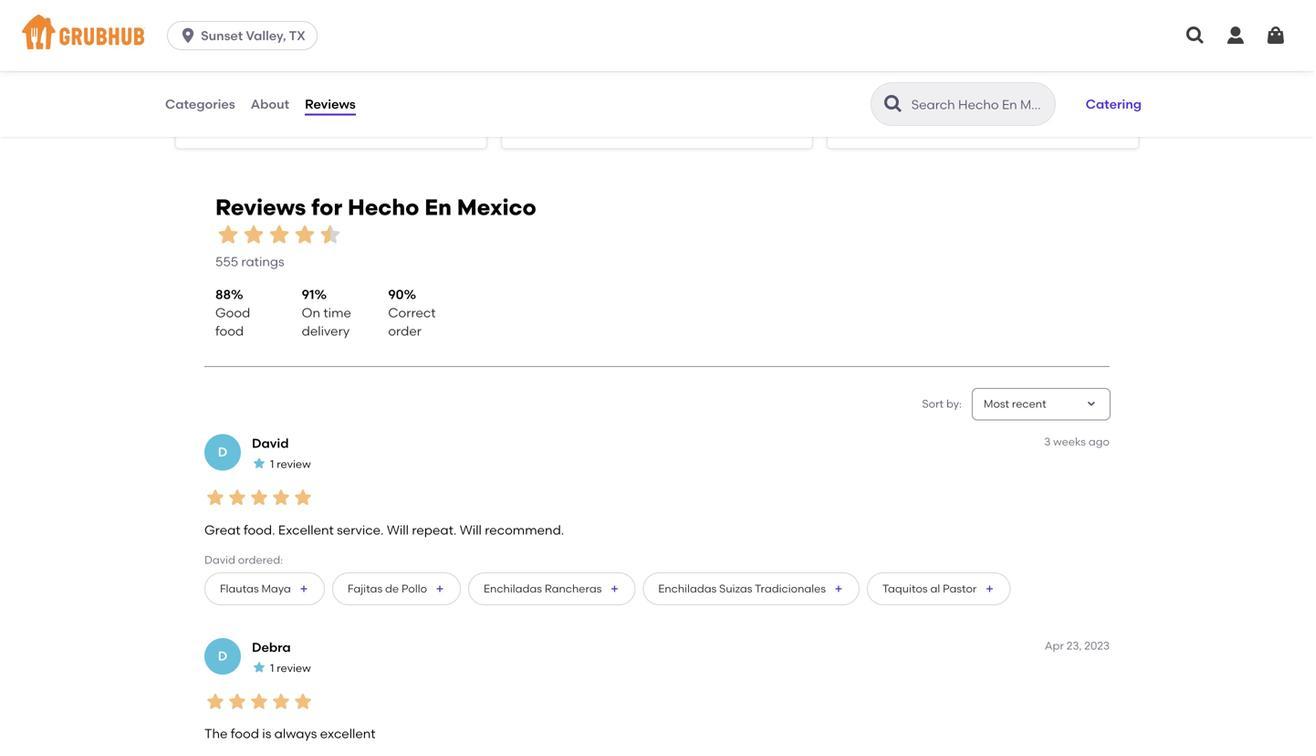 Task type: vqa. For each thing, say whether or not it's contained in the screenshot.
3rd Min from the left
yes



Task type: describe. For each thing, give the bounding box(es) containing it.
fajitas
[[348, 582, 383, 595]]

90
[[388, 286, 404, 302]]

pastor
[[943, 582, 977, 595]]

caret down icon image
[[1085, 397, 1099, 411]]

plus icon image for enchiladas suizas tradicionales
[[834, 583, 844, 594]]

plus icon image for flautas maya
[[298, 583, 309, 594]]

mexico
[[457, 194, 537, 220]]

1 for debra
[[270, 661, 274, 675]]

plus icon image for taquitos al pastor
[[984, 583, 995, 594]]

fajitas de pollo button
[[332, 572, 461, 605]]

237
[[1057, 98, 1078, 113]]

catering button
[[1078, 84, 1150, 124]]

min for 30–45 min $3.99 delivery
[[878, 78, 898, 92]]

main navigation navigation
[[0, 0, 1315, 71]]

3 weeks ago
[[1045, 435, 1110, 448]]

$3.99
[[843, 94, 870, 107]]

taquitos al pastor button
[[867, 572, 1011, 605]]

by:
[[947, 397, 962, 410]]

tradicionales
[[755, 582, 826, 595]]

enchiladas suizas tradicionales
[[659, 582, 826, 595]]

time
[[324, 305, 351, 320]]

23,
[[1067, 639, 1082, 652]]

reviews for hecho en mexico
[[215, 194, 537, 220]]

fajitas de pollo
[[348, 582, 427, 595]]

weeks
[[1054, 435, 1086, 448]]

sunset valley, tx button
[[167, 21, 325, 50]]

2023
[[1085, 639, 1110, 652]]

30–45 min $3.99 delivery
[[843, 78, 914, 107]]

food inside 88 good food
[[215, 323, 244, 339]]

al
[[931, 582, 940, 595]]

recent
[[1012, 397, 1047, 410]]

subscription pass image
[[843, 55, 862, 69]]

enchiladas rancheras button
[[468, 572, 636, 605]]

just
[[215, 31, 246, 49]]

de
[[385, 582, 399, 595]]

plus icon image for enchiladas rancheras
[[609, 583, 620, 594]]

for
[[311, 194, 342, 220]]

most
[[984, 397, 1010, 410]]

taquitos al pastor
[[883, 582, 977, 595]]

88 good food
[[215, 286, 250, 339]]

it's just wings
[[191, 31, 295, 49]]

plus icon image for fajitas de pollo
[[435, 583, 446, 594]]

flautas maya button
[[204, 572, 325, 605]]

categories button
[[164, 71, 236, 137]]

enchiladas for enchiladas rancheras
[[484, 582, 542, 595]]

min for 20–35 min
[[552, 78, 571, 92]]

20–35 for 20–35 min
[[517, 78, 549, 92]]

review for david
[[277, 457, 311, 471]]

Sort by: field
[[984, 396, 1047, 412]]

reviews button
[[304, 71, 357, 137]]

catering
[[1086, 96, 1142, 112]]

20–35 min
[[517, 78, 571, 92]]

$2.99
[[191, 94, 218, 107]]

1 for david
[[270, 457, 274, 471]]

apr
[[1045, 639, 1064, 652]]

1 review for debra
[[270, 661, 311, 675]]

delivery for time
[[302, 323, 350, 339]]

en
[[425, 194, 452, 220]]

maya
[[262, 582, 291, 595]]

enchiladas rancheras
[[484, 582, 602, 595]]

it's
[[191, 31, 212, 49]]

svg image inside the sunset valley, tx button
[[179, 26, 197, 45]]

88
[[215, 286, 231, 302]]

reviews for reviews
[[305, 96, 356, 112]]

hecho
[[348, 194, 419, 220]]

rancheras
[[545, 582, 602, 595]]

david for david
[[252, 435, 289, 451]]

on
[[302, 305, 320, 320]]

service.
[[337, 522, 384, 537]]

david ordered:
[[204, 553, 283, 567]]

20–35 min $2.99 delivery
[[191, 78, 261, 107]]

delivery for $2.99
[[220, 94, 261, 107]]

90 correct order
[[388, 286, 436, 339]]

3
[[1045, 435, 1051, 448]]

555
[[215, 254, 238, 269]]

excellent
[[320, 726, 376, 741]]

flautas
[[220, 582, 259, 595]]

great
[[204, 522, 241, 537]]

great food. excellent service. will repeat. will recommend.
[[204, 522, 564, 537]]



Task type: locate. For each thing, give the bounding box(es) containing it.
food
[[215, 323, 244, 339], [231, 726, 259, 741]]

1 vertical spatial david
[[204, 553, 235, 567]]

1 horizontal spatial ratings
[[1081, 98, 1124, 113]]

subscription pass image down it's
[[191, 55, 209, 69]]

0 vertical spatial reviews
[[305, 96, 356, 112]]

1 vertical spatial food
[[231, 726, 259, 741]]

will left repeat.
[[387, 522, 409, 537]]

excellent
[[278, 522, 334, 537]]

sunset valley, tx
[[201, 28, 306, 43]]

review up excellent
[[277, 457, 311, 471]]

will right repeat.
[[460, 522, 482, 537]]

4 plus icon image from the left
[[834, 583, 844, 594]]

subscription pass image
[[191, 55, 209, 69], [517, 55, 535, 69]]

ago
[[1089, 435, 1110, 448]]

0 horizontal spatial delivery
[[220, 94, 261, 107]]

correct
[[388, 305, 436, 320]]

delivery
[[220, 94, 261, 107], [873, 94, 914, 107], [302, 323, 350, 339]]

reviews
[[305, 96, 356, 112], [215, 194, 306, 220]]

1 horizontal spatial svg image
[[1265, 25, 1287, 47]]

1 vertical spatial reviews
[[215, 194, 306, 220]]

david up food.
[[252, 435, 289, 451]]

1 horizontal spatial svg image
[[1185, 25, 1207, 47]]

plus icon image right tradicionales
[[834, 583, 844, 594]]

review down 'debra'
[[277, 661, 311, 675]]

delivery down "time"
[[302, 323, 350, 339]]

555 ratings
[[215, 254, 284, 269]]

1 horizontal spatial david
[[252, 435, 289, 451]]

0 vertical spatial ratings
[[1081, 98, 1124, 113]]

2 horizontal spatial delivery
[[873, 94, 914, 107]]

2 horizontal spatial min
[[878, 78, 898, 92]]

d left 'debra'
[[218, 648, 228, 664]]

reviews right about
[[305, 96, 356, 112]]

enchiladas down recommend.
[[484, 582, 542, 595]]

1 vertical spatial 1
[[270, 661, 274, 675]]

1 min from the left
[[225, 78, 245, 92]]

enchiladas inside 'button'
[[659, 582, 717, 595]]

1 horizontal spatial will
[[460, 522, 482, 537]]

1 vertical spatial 1 review
[[270, 661, 311, 675]]

1 1 review from the top
[[270, 457, 311, 471]]

0 horizontal spatial david
[[204, 553, 235, 567]]

delivery inside 91 on time delivery
[[302, 323, 350, 339]]

1 horizontal spatial subscription pass image
[[517, 55, 535, 69]]

food down good
[[215, 323, 244, 339]]

min inside 20–35 min $2.99 delivery
[[225, 78, 245, 92]]

recommend.
[[485, 522, 564, 537]]

subscription pass image up 20–35 min
[[517, 55, 535, 69]]

plus icon image right pollo
[[435, 583, 446, 594]]

plus icon image right rancheras
[[609, 583, 620, 594]]

1 20–35 from the left
[[191, 78, 223, 92]]

2 1 from the top
[[270, 661, 274, 675]]

20–35 inside 20–35 min $2.99 delivery
[[191, 78, 223, 92]]

it's just wings link
[[191, 30, 471, 51]]

reviews inside button
[[305, 96, 356, 112]]

1 down 'debra'
[[270, 661, 274, 675]]

the food is always excellent
[[204, 726, 376, 741]]

0 horizontal spatial will
[[387, 522, 409, 537]]

delivery inside 20–35 min $2.99 delivery
[[220, 94, 261, 107]]

most recent
[[984, 397, 1047, 410]]

david
[[252, 435, 289, 451], [204, 553, 235, 567]]

1 subscription pass image from the left
[[191, 55, 209, 69]]

apr 23, 2023
[[1045, 639, 1110, 652]]

ordered:
[[238, 553, 283, 567]]

about button
[[250, 71, 290, 137]]

min
[[225, 78, 245, 92], [552, 78, 571, 92], [878, 78, 898, 92]]

0 horizontal spatial svg image
[[1225, 25, 1247, 47]]

tx
[[289, 28, 306, 43]]

d for david
[[218, 444, 228, 460]]

1
[[270, 457, 274, 471], [270, 661, 274, 675]]

reviews up 555 ratings
[[215, 194, 306, 220]]

0 vertical spatial review
[[277, 457, 311, 471]]

david down great
[[204, 553, 235, 567]]

food left is
[[231, 726, 259, 741]]

237 ratings
[[1057, 98, 1124, 113]]

0 vertical spatial food
[[215, 323, 244, 339]]

ratings for 555 ratings
[[241, 254, 284, 269]]

20–35 for 20–35 min $2.99 delivery
[[191, 78, 223, 92]]

0 horizontal spatial svg image
[[179, 26, 197, 45]]

plus icon image inside enchiladas suizas tradicionales 'button'
[[834, 583, 844, 594]]

plus icon image right "pastor"
[[984, 583, 995, 594]]

0 vertical spatial 1 review
[[270, 457, 311, 471]]

d for debra
[[218, 648, 228, 664]]

2 20–35 from the left
[[517, 78, 549, 92]]

valley,
[[246, 28, 286, 43]]

ratings right "555"
[[241, 254, 284, 269]]

sort by:
[[922, 397, 962, 410]]

min for 20–35 min $2.99 delivery
[[225, 78, 245, 92]]

1 vertical spatial ratings
[[241, 254, 284, 269]]

91
[[302, 286, 315, 302]]

Search Hecho En Mexico search field
[[910, 96, 1050, 113]]

sort
[[922, 397, 944, 410]]

1 horizontal spatial delivery
[[302, 323, 350, 339]]

plus icon image inside enchiladas rancheras button
[[609, 583, 620, 594]]

1 enchiladas from the left
[[484, 582, 542, 595]]

1 d from the top
[[218, 444, 228, 460]]

plus icon image inside fajitas de pollo button
[[435, 583, 446, 594]]

delivery right $2.99
[[220, 94, 261, 107]]

ratings
[[1081, 98, 1124, 113], [241, 254, 284, 269]]

1 horizontal spatial enchiladas
[[659, 582, 717, 595]]

1 plus icon image from the left
[[298, 583, 309, 594]]

3 plus icon image from the left
[[609, 583, 620, 594]]

is
[[262, 726, 271, 741]]

0 horizontal spatial subscription pass image
[[191, 55, 209, 69]]

1 review down 'debra'
[[270, 661, 311, 675]]

repeat.
[[412, 522, 457, 537]]

david for david ordered:
[[204, 553, 235, 567]]

good
[[215, 305, 250, 320]]

2 review from the top
[[277, 661, 311, 675]]

2 enchiladas from the left
[[659, 582, 717, 595]]

sunset
[[201, 28, 243, 43]]

0 horizontal spatial enchiladas
[[484, 582, 542, 595]]

taquitos
[[883, 582, 928, 595]]

ratings right 237
[[1081, 98, 1124, 113]]

2 plus icon image from the left
[[435, 583, 446, 594]]

0 vertical spatial 1
[[270, 457, 274, 471]]

2 svg image from the left
[[1265, 25, 1287, 47]]

will
[[387, 522, 409, 537], [460, 522, 482, 537]]

review
[[277, 457, 311, 471], [277, 661, 311, 675]]

ratings for 237 ratings
[[1081, 98, 1124, 113]]

d
[[218, 444, 228, 460], [218, 648, 228, 664]]

1 up food.
[[270, 457, 274, 471]]

1 review for david
[[270, 457, 311, 471]]

3 min from the left
[[878, 78, 898, 92]]

2 min from the left
[[552, 78, 571, 92]]

1 vertical spatial d
[[218, 648, 228, 664]]

30–45
[[843, 78, 875, 92]]

flautas maya
[[220, 582, 291, 595]]

suizas
[[720, 582, 753, 595]]

plus icon image
[[298, 583, 309, 594], [435, 583, 446, 594], [609, 583, 620, 594], [834, 583, 844, 594], [984, 583, 995, 594]]

about
[[251, 96, 289, 112]]

delivery inside 30–45 min $3.99 delivery
[[873, 94, 914, 107]]

review for debra
[[277, 661, 311, 675]]

plus icon image right maya
[[298, 583, 309, 594]]

plus icon image inside flautas maya button
[[298, 583, 309, 594]]

enchiladas inside button
[[484, 582, 542, 595]]

food.
[[244, 522, 275, 537]]

the
[[204, 726, 228, 741]]

svg image
[[1185, 25, 1207, 47], [179, 26, 197, 45]]

2 will from the left
[[460, 522, 482, 537]]

min inside 30–45 min $3.99 delivery
[[878, 78, 898, 92]]

enchiladas for enchiladas suizas tradicionales
[[659, 582, 717, 595]]

2 d from the top
[[218, 648, 228, 664]]

reviews for reviews for hecho en mexico
[[215, 194, 306, 220]]

always
[[274, 726, 317, 741]]

d up great
[[218, 444, 228, 460]]

1 review from the top
[[277, 457, 311, 471]]

0 vertical spatial david
[[252, 435, 289, 451]]

1 will from the left
[[387, 522, 409, 537]]

1 review up excellent
[[270, 457, 311, 471]]

0 horizontal spatial min
[[225, 78, 245, 92]]

debra
[[252, 639, 291, 655]]

wings
[[250, 31, 295, 49]]

1 vertical spatial review
[[277, 661, 311, 675]]

enchiladas left suizas
[[659, 582, 717, 595]]

91 on time delivery
[[302, 286, 351, 339]]

enchiladas suizas tradicionales button
[[643, 572, 860, 605]]

delivery for $3.99
[[873, 94, 914, 107]]

2 1 review from the top
[[270, 661, 311, 675]]

delivery right the $3.99
[[873, 94, 914, 107]]

0 horizontal spatial 20–35
[[191, 78, 223, 92]]

order
[[388, 323, 422, 339]]

categories
[[165, 96, 235, 112]]

1 horizontal spatial min
[[552, 78, 571, 92]]

0 vertical spatial d
[[218, 444, 228, 460]]

search icon image
[[883, 93, 905, 115]]

20–35
[[191, 78, 223, 92], [517, 78, 549, 92]]

plus icon image inside "taquitos al pastor" button
[[984, 583, 995, 594]]

pollo
[[402, 582, 427, 595]]

5 plus icon image from the left
[[984, 583, 995, 594]]

1 svg image from the left
[[1225, 25, 1247, 47]]

2 subscription pass image from the left
[[517, 55, 535, 69]]

0 horizontal spatial ratings
[[241, 254, 284, 269]]

star icon image
[[398, 77, 413, 92], [413, 77, 428, 92], [428, 77, 442, 92], [428, 77, 442, 92], [442, 77, 457, 92], [457, 77, 471, 92], [725, 77, 739, 92], [739, 77, 754, 92], [754, 77, 768, 92], [768, 77, 783, 92], [768, 77, 783, 92], [783, 77, 798, 92], [1051, 77, 1065, 92], [1065, 77, 1080, 92], [1080, 77, 1095, 92], [1095, 77, 1109, 92], [1109, 77, 1124, 92], [1109, 77, 1124, 92], [215, 222, 241, 248], [241, 222, 267, 248], [267, 222, 292, 248], [292, 222, 318, 248], [318, 222, 343, 248], [318, 222, 343, 248], [252, 456, 267, 471], [204, 487, 226, 508], [226, 487, 248, 508], [248, 487, 270, 508], [270, 487, 292, 508], [292, 487, 314, 508], [252, 660, 267, 675], [204, 691, 226, 712], [226, 691, 248, 712], [248, 691, 270, 712], [270, 691, 292, 712], [292, 691, 314, 712]]

svg image
[[1225, 25, 1247, 47], [1265, 25, 1287, 47]]

1 1 from the top
[[270, 457, 274, 471]]

1 horizontal spatial 20–35
[[517, 78, 549, 92]]



